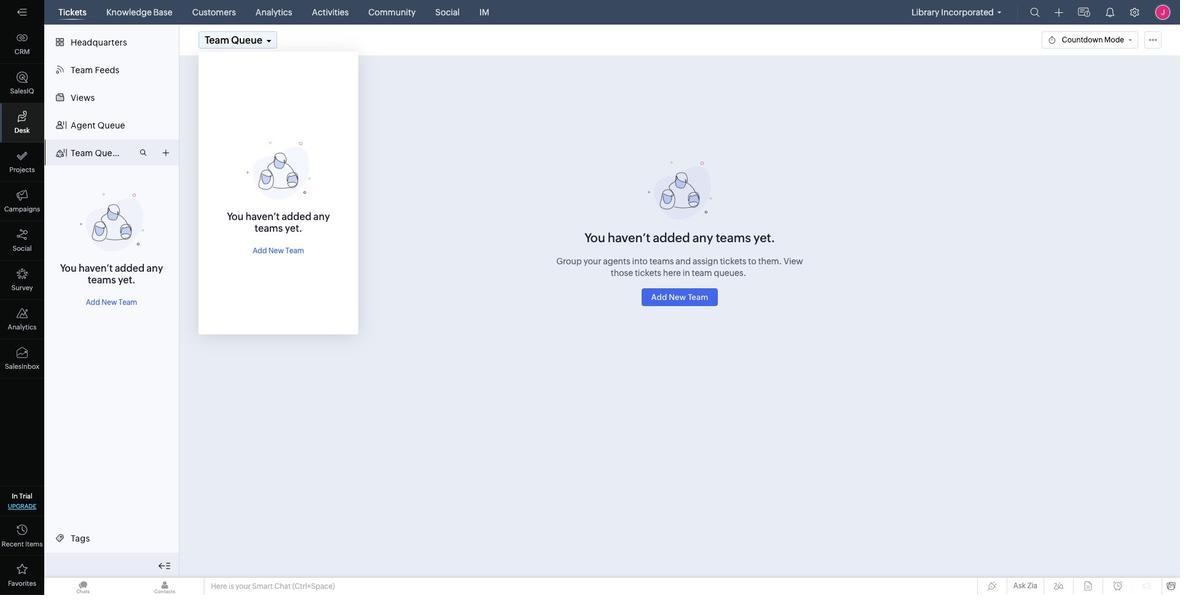 Task type: locate. For each thing, give the bounding box(es) containing it.
im
[[480, 7, 490, 17]]

0 horizontal spatial social link
[[0, 221, 44, 261]]

recent items
[[2, 540, 43, 548]]

salesinbox
[[5, 363, 39, 370]]

analytics up salesinbox link
[[8, 323, 37, 331]]

projects link
[[0, 143, 44, 182]]

survey link
[[0, 261, 44, 300]]

ask
[[1014, 582, 1026, 590]]

projects
[[9, 166, 35, 173]]

0 horizontal spatial analytics
[[8, 323, 37, 331]]

analytics link left activities
[[251, 0, 297, 25]]

social link
[[431, 0, 465, 25], [0, 221, 44, 261]]

1 vertical spatial social link
[[0, 221, 44, 261]]

0 vertical spatial social link
[[431, 0, 465, 25]]

here is your smart chat (ctrl+space)
[[211, 582, 335, 591]]

library incorporated
[[912, 7, 994, 17]]

social left im link
[[436, 7, 460, 17]]

social link left im link
[[431, 0, 465, 25]]

1 vertical spatial social
[[13, 245, 32, 252]]

community
[[368, 7, 416, 17]]

analytics link
[[251, 0, 297, 25], [0, 300, 44, 339]]

1 horizontal spatial social
[[436, 7, 460, 17]]

smart
[[252, 582, 273, 591]]

contacts image
[[126, 578, 204, 595]]

analytics left activities
[[256, 7, 292, 17]]

analytics link down survey
[[0, 300, 44, 339]]

ask zia
[[1014, 582, 1038, 590]]

here
[[211, 582, 227, 591]]

social up survey "link"
[[13, 245, 32, 252]]

0 horizontal spatial analytics link
[[0, 300, 44, 339]]

items
[[25, 540, 43, 548]]

1 vertical spatial analytics link
[[0, 300, 44, 339]]

analytics
[[256, 7, 292, 17], [8, 323, 37, 331]]

social link down campaigns
[[0, 221, 44, 261]]

survey
[[11, 284, 33, 291]]

community link
[[364, 0, 421, 25]]

0 vertical spatial analytics
[[256, 7, 292, 17]]

search image
[[1031, 7, 1040, 17]]

campaigns link
[[0, 182, 44, 221]]

1 horizontal spatial analytics link
[[251, 0, 297, 25]]

incorporated
[[942, 7, 994, 17]]

crm
[[15, 48, 30, 55]]

social
[[436, 7, 460, 17], [13, 245, 32, 252]]

chats image
[[44, 578, 122, 595]]

pending activities image
[[1078, 6, 1091, 18]]

in trial upgrade
[[8, 493, 36, 510]]

salesiq link
[[0, 64, 44, 103]]

1 horizontal spatial social link
[[431, 0, 465, 25]]

0 vertical spatial analytics link
[[251, 0, 297, 25]]

in
[[12, 493, 18, 500]]

im link
[[475, 0, 494, 25]]

tickets link
[[53, 0, 92, 25]]

0 horizontal spatial social
[[13, 245, 32, 252]]



Task type: describe. For each thing, give the bounding box(es) containing it.
recent
[[2, 540, 24, 548]]

library
[[912, 7, 940, 17]]

salesiq
[[10, 87, 34, 95]]

1 horizontal spatial analytics
[[256, 7, 292, 17]]

knowledge base
[[106, 7, 173, 17]]

customers
[[192, 7, 236, 17]]

tickets
[[58, 7, 87, 17]]

1 vertical spatial analytics
[[8, 323, 37, 331]]

desk link
[[0, 103, 44, 143]]

activities
[[312, 7, 349, 17]]

zia
[[1028, 582, 1038, 590]]

configure settings image
[[1130, 7, 1140, 17]]

base
[[153, 7, 173, 17]]

activities link
[[307, 0, 354, 25]]

0 vertical spatial social
[[436, 7, 460, 17]]

is
[[229, 582, 234, 591]]

notifications image
[[1106, 7, 1115, 17]]

customers link
[[187, 0, 241, 25]]

trial
[[19, 493, 32, 500]]

upgrade
[[8, 503, 36, 510]]

salesinbox link
[[0, 339, 44, 379]]

crm link
[[0, 25, 44, 64]]

quick actions image
[[1055, 8, 1064, 17]]

(ctrl+space)
[[292, 582, 335, 591]]

campaigns
[[4, 205, 40, 213]]

favorites
[[8, 580, 36, 587]]

your
[[236, 582, 251, 591]]

knowledge base link
[[101, 0, 177, 25]]

knowledge
[[106, 7, 152, 17]]

desk
[[14, 127, 30, 134]]

chat
[[274, 582, 291, 591]]



Task type: vqa. For each thing, say whether or not it's contained in the screenshot.
smart
yes



